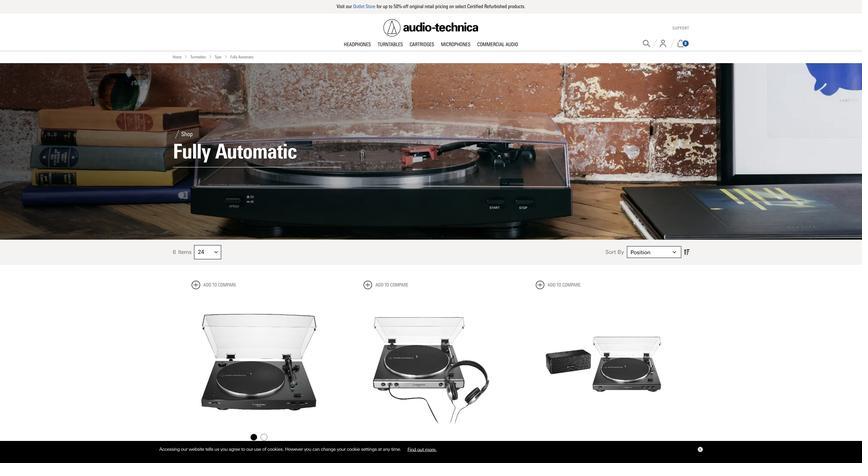 Task type: describe. For each thing, give the bounding box(es) containing it.
find
[[407, 447, 416, 452]]

0
[[685, 41, 687, 46]]

settings
[[361, 447, 377, 452]]

basket image
[[677, 40, 685, 47]]

sort
[[605, 249, 616, 256]]

more.
[[425, 447, 437, 452]]

certified
[[467, 3, 483, 10]]

compare for 3rd add to compare button from right
[[218, 282, 236, 288]]

outlet
[[353, 3, 365, 10]]

2 you from the left
[[304, 447, 311, 452]]

outlet store link
[[353, 3, 375, 10]]

change
[[321, 447, 336, 452]]

cross image
[[699, 449, 701, 451]]

commercial audio link
[[474, 41, 522, 48]]

compare for add to compare button corresponding to at lp60xspbt image
[[562, 282, 581, 288]]

off
[[403, 3, 408, 10]]

automatic for divider line icon to the left
[[215, 139, 297, 164]]

headphones link
[[341, 41, 374, 48]]

any
[[383, 447, 390, 452]]

add to compare for add to compare button related to at lp60xhp image
[[376, 282, 408, 288]]

divider line image
[[653, 39, 657, 48]]

us
[[214, 447, 219, 452]]

on
[[449, 3, 454, 10]]

add for add to compare button corresponding to at lp60xspbt image
[[548, 282, 556, 288]]

cartridges link
[[406, 41, 438, 48]]

turntables for bottom the turntables link
[[190, 55, 206, 59]]

0 horizontal spatial divider line image
[[173, 130, 181, 139]]

time.
[[391, 447, 401, 452]]

by
[[618, 249, 624, 256]]

your
[[337, 447, 346, 452]]

add for add to compare button related to at lp60xhp image
[[376, 282, 383, 288]]

magnifying glass image
[[643, 40, 650, 47]]

store logo image
[[383, 19, 479, 37]]

0 vertical spatial divider line image
[[670, 39, 674, 48]]

turntables for the top the turntables link
[[378, 41, 403, 47]]

fully automatic for divider line icon to the left
[[173, 139, 297, 164]]

1 carrat down image from the left
[[215, 251, 218, 254]]

select
[[455, 3, 466, 10]]

add to compare for add to compare button corresponding to at lp60xspbt image
[[548, 282, 581, 288]]

1 horizontal spatial our
[[246, 447, 253, 452]]

microphones
[[441, 41, 470, 47]]

headphones
[[344, 41, 371, 47]]

at lp60xhp image
[[364, 295, 498, 430]]

out
[[417, 447, 424, 452]]

0 vertical spatial turntables link
[[374, 41, 406, 48]]

our for accessing
[[181, 447, 188, 452]]

website
[[189, 447, 204, 452]]

for
[[377, 3, 382, 10]]

1 vertical spatial turntables link
[[190, 54, 206, 60]]

find out more.
[[407, 447, 437, 452]]

home
[[173, 55, 182, 59]]

home link
[[173, 54, 182, 60]]

accessing our website tells us you agree to our use of cookies. however you can change your cookie settings at any time.
[[159, 447, 402, 452]]

microphones link
[[438, 41, 474, 48]]

fully automatic image
[[0, 63, 862, 240]]

add to compare button for at lp60xhp image
[[364, 281, 408, 289]]

find out more. link
[[402, 444, 442, 455]]

cartridges
[[410, 41, 434, 47]]

at lp3xbt image
[[191, 295, 326, 430]]

breadcrumbs image for turntables
[[184, 55, 188, 58]]

add to compare button for at lp60xspbt image
[[536, 281, 581, 289]]

items
[[178, 249, 191, 256]]



Task type: vqa. For each thing, say whether or not it's contained in the screenshot.
second Compare from right
yes



Task type: locate. For each thing, give the bounding box(es) containing it.
0 horizontal spatial turntables
[[190, 55, 206, 59]]

products.
[[508, 3, 525, 10]]

2 horizontal spatial add to compare
[[548, 282, 581, 288]]

turntables left type
[[190, 55, 206, 59]]

1 horizontal spatial you
[[304, 447, 311, 452]]

2 horizontal spatial our
[[346, 3, 352, 10]]

breadcrumbs image
[[224, 55, 228, 58]]

you right us
[[220, 447, 228, 452]]

3 compare from the left
[[562, 282, 581, 288]]

2 carrat down image from the left
[[673, 251, 676, 254]]

1 vertical spatial automatic
[[215, 139, 297, 164]]

0 vertical spatial fully automatic
[[230, 55, 254, 59]]

original
[[410, 3, 424, 10]]

compare for add to compare button related to at lp60xhp image
[[390, 282, 408, 288]]

1 vertical spatial divider line image
[[173, 130, 181, 139]]

use
[[254, 447, 261, 452]]

fully
[[230, 55, 237, 59], [173, 139, 211, 164]]

0 link
[[677, 40, 689, 47]]

fully automatic
[[230, 55, 254, 59], [173, 139, 297, 164]]

0 horizontal spatial turntables link
[[190, 54, 206, 60]]

sort by
[[605, 249, 624, 256]]

6 items
[[173, 249, 191, 256]]

to
[[389, 3, 392, 10], [212, 282, 217, 288], [385, 282, 389, 288], [557, 282, 561, 288], [241, 447, 245, 452]]

store
[[366, 3, 375, 10]]

0 vertical spatial turntables
[[378, 41, 403, 47]]

up
[[383, 3, 388, 10]]

1 vertical spatial fully
[[173, 139, 211, 164]]

1 horizontal spatial turntables link
[[374, 41, 406, 48]]

fully for divider line icon to the left
[[173, 139, 211, 164]]

2 horizontal spatial compare
[[562, 282, 581, 288]]

audio
[[506, 41, 518, 47]]

1 horizontal spatial add to compare
[[376, 282, 408, 288]]

our left website
[[181, 447, 188, 452]]

our left use
[[246, 447, 253, 452]]

fully automatic for breadcrumbs image on the top left of page
[[230, 55, 254, 59]]

turntables
[[378, 41, 403, 47], [190, 55, 206, 59]]

turntables link left cartridges
[[374, 41, 406, 48]]

1 horizontal spatial fully
[[230, 55, 237, 59]]

1 add to compare button from the left
[[191, 281, 236, 289]]

0 horizontal spatial our
[[181, 447, 188, 452]]

you left "can"
[[304, 447, 311, 452]]

1 compare from the left
[[218, 282, 236, 288]]

add to compare button
[[191, 281, 236, 289], [364, 281, 408, 289], [536, 281, 581, 289]]

add to compare for 3rd add to compare button from right
[[203, 282, 236, 288]]

agree
[[229, 447, 240, 452]]

turntables link
[[374, 41, 406, 48], [190, 54, 206, 60]]

automatic for breadcrumbs image on the top left of page
[[238, 55, 254, 59]]

our for visit
[[346, 3, 352, 10]]

type
[[215, 55, 222, 59]]

1 horizontal spatial carrat down image
[[673, 251, 676, 254]]

at lp60xspbt image
[[536, 295, 671, 430]]

can
[[312, 447, 320, 452]]

pricing
[[435, 3, 448, 10]]

cookies.
[[267, 447, 284, 452]]

add for 3rd add to compare button from right
[[203, 282, 211, 288]]

0 horizontal spatial add to compare button
[[191, 281, 236, 289]]

breadcrumbs image right home
[[184, 55, 188, 58]]

our
[[346, 3, 352, 10], [181, 447, 188, 452], [246, 447, 253, 452]]

carrat down image left set descending direction image
[[673, 251, 676, 254]]

set descending direction image
[[684, 248, 689, 257]]

2 add to compare button from the left
[[364, 281, 408, 289]]

0 horizontal spatial fully
[[173, 139, 211, 164]]

tells
[[205, 447, 213, 452]]

1 horizontal spatial divider line image
[[670, 39, 674, 48]]

0 horizontal spatial carrat down image
[[215, 251, 218, 254]]

1 breadcrumbs image from the left
[[184, 55, 188, 58]]

retail
[[425, 3, 434, 10]]

turntables link left type link
[[190, 54, 206, 60]]

2 compare from the left
[[390, 282, 408, 288]]

of
[[262, 447, 266, 452]]

0 vertical spatial automatic
[[238, 55, 254, 59]]

support
[[673, 26, 689, 31]]

2 horizontal spatial add to compare button
[[536, 281, 581, 289]]

breadcrumbs image for type
[[209, 55, 212, 58]]

add to compare
[[203, 282, 236, 288], [376, 282, 408, 288], [548, 282, 581, 288]]

fully down shop
[[173, 139, 211, 164]]

1 horizontal spatial add
[[376, 282, 383, 288]]

fully right breadcrumbs image on the top left of page
[[230, 55, 237, 59]]

option group
[[191, 433, 327, 443]]

2 add to compare from the left
[[376, 282, 408, 288]]

shop
[[181, 131, 193, 138]]

divider line image
[[670, 39, 674, 48], [173, 130, 181, 139]]

automatic
[[238, 55, 254, 59], [215, 139, 297, 164]]

1 horizontal spatial breadcrumbs image
[[209, 55, 212, 58]]

our right visit
[[346, 3, 352, 10]]

carrat down image right items
[[215, 251, 218, 254]]

2 breadcrumbs image from the left
[[209, 55, 212, 58]]

visit
[[337, 3, 345, 10]]

at
[[378, 447, 382, 452]]

3 add to compare button from the left
[[536, 281, 581, 289]]

accessing
[[159, 447, 180, 452]]

0 horizontal spatial you
[[220, 447, 228, 452]]

commercial audio
[[477, 41, 518, 47]]

1 vertical spatial fully automatic
[[173, 139, 297, 164]]

breadcrumbs image left type
[[209, 55, 212, 58]]

cookie
[[347, 447, 360, 452]]

type link
[[215, 54, 222, 60]]

2 horizontal spatial add
[[548, 282, 556, 288]]

turntables left cartridges
[[378, 41, 403, 47]]

1 add from the left
[[203, 282, 211, 288]]

visit our outlet store for up to 50%-off original retail pricing on select certified refurbished products.
[[337, 3, 525, 10]]

add
[[203, 282, 211, 288], [376, 282, 383, 288], [548, 282, 556, 288]]

you
[[220, 447, 228, 452], [304, 447, 311, 452]]

carrat down image
[[215, 251, 218, 254], [673, 251, 676, 254]]

1 horizontal spatial compare
[[390, 282, 408, 288]]

0 horizontal spatial add
[[203, 282, 211, 288]]

breadcrumbs image
[[184, 55, 188, 58], [209, 55, 212, 58]]

50%-
[[394, 3, 403, 10]]

fully for breadcrumbs image on the top left of page
[[230, 55, 237, 59]]

commercial
[[477, 41, 504, 47]]

6
[[173, 249, 176, 256]]

however
[[285, 447, 303, 452]]

1 vertical spatial turntables
[[190, 55, 206, 59]]

compare
[[218, 282, 236, 288], [390, 282, 408, 288], [562, 282, 581, 288]]

2 add from the left
[[376, 282, 383, 288]]

0 vertical spatial fully
[[230, 55, 237, 59]]

1 horizontal spatial turntables
[[378, 41, 403, 47]]

0 horizontal spatial add to compare
[[203, 282, 236, 288]]

support link
[[673, 26, 689, 31]]

1 horizontal spatial add to compare button
[[364, 281, 408, 289]]

1 you from the left
[[220, 447, 228, 452]]

refurbished
[[484, 3, 507, 10]]

0 horizontal spatial breadcrumbs image
[[184, 55, 188, 58]]

3 add from the left
[[548, 282, 556, 288]]

3 add to compare from the left
[[548, 282, 581, 288]]

1 add to compare from the left
[[203, 282, 236, 288]]

0 horizontal spatial compare
[[218, 282, 236, 288]]



